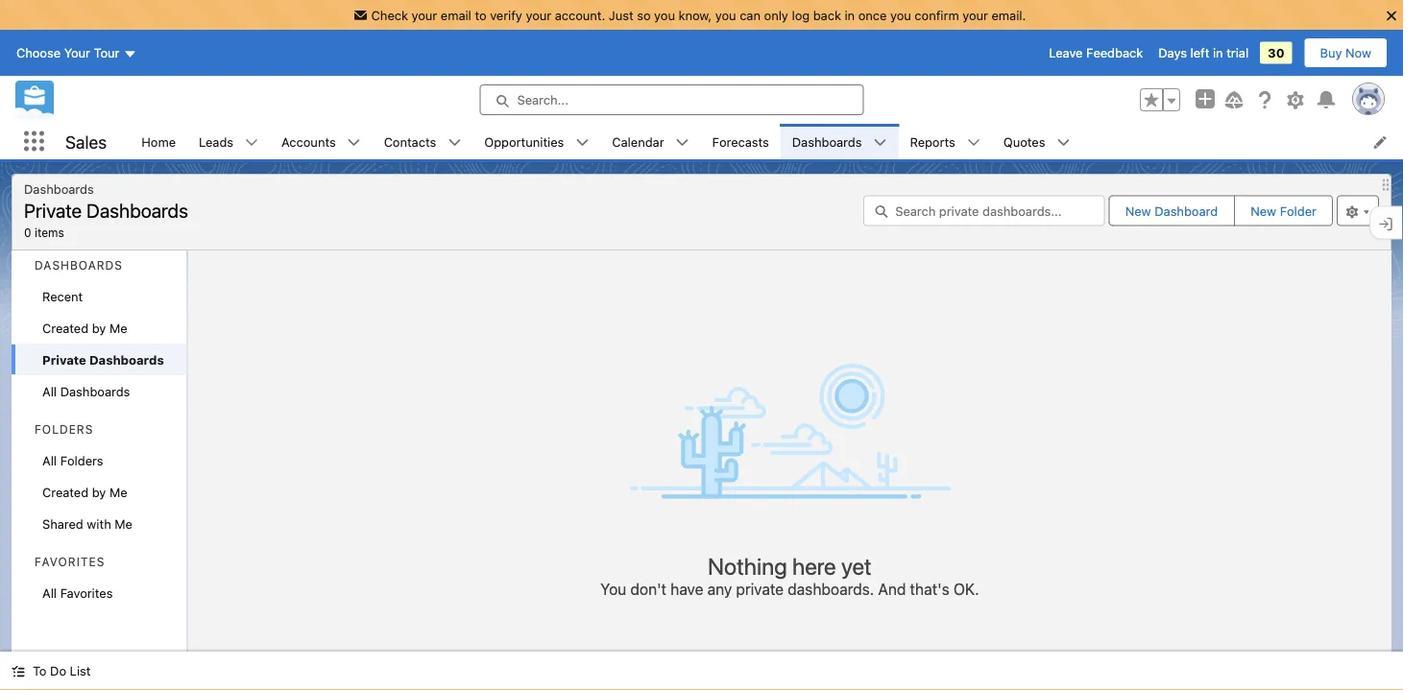 Task type: vqa. For each thing, say whether or not it's contained in the screenshot.
task within DIALOG
no



Task type: locate. For each thing, give the bounding box(es) containing it.
created by me
[[42, 321, 127, 335], [42, 485, 127, 499]]

dashboards right forecasts
[[792, 134, 862, 149]]

folder
[[1280, 204, 1317, 218]]

1 vertical spatial created by me
[[42, 485, 127, 499]]

all favorites
[[42, 586, 113, 600]]

created by me for private
[[42, 321, 127, 335]]

created up 'shared'
[[42, 485, 89, 499]]

contacts
[[384, 134, 436, 149]]

0 vertical spatial created
[[42, 321, 89, 335]]

shared with me link
[[12, 508, 187, 540]]

to
[[33, 664, 47, 679]]

0 vertical spatial all
[[42, 384, 57, 399]]

text default image for contacts
[[448, 136, 461, 149]]

1 vertical spatial folders
[[60, 453, 103, 468]]

0 vertical spatial me
[[109, 321, 127, 335]]

2 by from the top
[[92, 485, 106, 499]]

new left folder
[[1251, 204, 1277, 218]]

text default image inside dashboards list item
[[874, 136, 887, 149]]

text default image inside accounts list item
[[347, 136, 361, 149]]

new
[[1125, 204, 1151, 218], [1251, 204, 1277, 218]]

to
[[475, 8, 487, 22]]

all dashboards link
[[12, 376, 187, 407]]

by for dashboards
[[92, 321, 106, 335]]

text default image right 'leads'
[[245, 136, 258, 149]]

0 horizontal spatial you
[[654, 8, 675, 22]]

search...
[[517, 93, 569, 107]]

text default image
[[245, 136, 258, 149], [347, 136, 361, 149], [576, 136, 589, 149], [676, 136, 689, 149], [1057, 136, 1070, 149], [12, 665, 25, 679]]

quotes
[[1003, 134, 1045, 149]]

text default image inside reports list item
[[967, 136, 980, 149]]

2 horizontal spatial you
[[890, 8, 911, 22]]

reports link
[[898, 124, 967, 159]]

text default image left to
[[12, 665, 25, 679]]

in
[[845, 8, 855, 22], [1213, 46, 1223, 60]]

ok.
[[954, 580, 979, 599]]

0 vertical spatial created by me
[[42, 321, 127, 335]]

text default image for quotes
[[1057, 136, 1070, 149]]

dashboards up the items
[[24, 182, 94, 196]]

2 all from the top
[[42, 453, 57, 468]]

dashboards list item
[[781, 124, 898, 159]]

1 created by me link from the top
[[12, 312, 187, 344]]

search... button
[[480, 85, 864, 115]]

days left in trial
[[1159, 46, 1249, 60]]

opportunities list item
[[473, 124, 601, 159]]

me up private dashboards
[[109, 321, 127, 335]]

1 vertical spatial created by me link
[[12, 476, 187, 508]]

2 text default image from the left
[[874, 136, 887, 149]]

text default image left the calendar link
[[576, 136, 589, 149]]

text default image inside leads list item
[[245, 136, 258, 149]]

0 vertical spatial by
[[92, 321, 106, 335]]

text default image inside calendar 'list item'
[[676, 136, 689, 149]]

1 new from the left
[[1125, 204, 1151, 218]]

don't
[[630, 580, 667, 599]]

2 your from the left
[[526, 8, 551, 22]]

created
[[42, 321, 89, 335], [42, 485, 89, 499]]

favorites
[[35, 556, 105, 569], [60, 586, 113, 600]]

text default image for reports
[[967, 136, 980, 149]]

1 text default image from the left
[[448, 136, 461, 149]]

1 vertical spatial by
[[92, 485, 106, 499]]

all down private dashboards link
[[42, 384, 57, 399]]

once
[[858, 8, 887, 22]]

your right verify
[[526, 8, 551, 22]]

text default image for accounts
[[347, 136, 361, 149]]

nothing here yet you don't have any private dashboards. and that's ok.
[[600, 553, 979, 599]]

in right back
[[845, 8, 855, 22]]

text default image inside opportunities list item
[[576, 136, 589, 149]]

just
[[609, 8, 634, 22]]

1 vertical spatial in
[[1213, 46, 1223, 60]]

private up all dashboards
[[42, 352, 86, 367]]

2 created by me link from the top
[[12, 476, 187, 508]]

dashboards down home
[[87, 199, 188, 221]]

created by me link up private dashboards
[[12, 312, 187, 344]]

folders up shared with me
[[60, 453, 103, 468]]

me
[[109, 321, 127, 335], [109, 485, 127, 499], [115, 517, 133, 531]]

reports list item
[[898, 124, 992, 159]]

1 vertical spatial me
[[109, 485, 127, 499]]

0 horizontal spatial text default image
[[448, 136, 461, 149]]

3 all from the top
[[42, 586, 57, 600]]

yet
[[841, 553, 872, 580]]

opportunities
[[484, 134, 564, 149]]

recent
[[42, 289, 83, 304]]

leads
[[199, 134, 233, 149]]

by up with
[[92, 485, 106, 499]]

1 horizontal spatial text default image
[[874, 136, 887, 149]]

0 horizontal spatial new
[[1125, 204, 1151, 218]]

0 vertical spatial created by me link
[[12, 312, 187, 344]]

2 horizontal spatial your
[[963, 8, 988, 22]]

0 vertical spatial private
[[24, 199, 82, 221]]

favorites up all favorites
[[35, 556, 105, 569]]

me right with
[[115, 517, 133, 531]]

you
[[600, 580, 626, 599]]

new inside new dashboard button
[[1125, 204, 1151, 218]]

dashboards.
[[788, 580, 874, 599]]

1 horizontal spatial you
[[715, 8, 736, 22]]

dashboards up the all dashboards link
[[89, 352, 164, 367]]

list
[[70, 664, 91, 679]]

new dashboard button
[[1110, 196, 1233, 225]]

2 new from the left
[[1251, 204, 1277, 218]]

leave
[[1049, 46, 1083, 60]]

1 horizontal spatial new
[[1251, 204, 1277, 218]]

so
[[637, 8, 651, 22]]

0 vertical spatial in
[[845, 8, 855, 22]]

do
[[50, 664, 66, 679]]

by up private dashboards link
[[92, 321, 106, 335]]

created by me link for dashboards
[[12, 312, 187, 344]]

1 vertical spatial all
[[42, 453, 57, 468]]

created by me link up with
[[12, 476, 187, 508]]

text default image inside contacts list item
[[448, 136, 461, 149]]

text default image
[[448, 136, 461, 149], [874, 136, 887, 149], [967, 136, 980, 149]]

quotes list item
[[992, 124, 1082, 159]]

opportunities link
[[473, 124, 576, 159]]

2 created by me from the top
[[42, 485, 127, 499]]

list
[[130, 124, 1403, 159]]

folders up all folders
[[35, 423, 93, 437]]

all for all folders
[[42, 453, 57, 468]]

that's
[[910, 580, 950, 599]]

all down 'shared'
[[42, 586, 57, 600]]

favorites inside all favorites link
[[60, 586, 113, 600]]

text default image inside quotes list item
[[1057, 136, 1070, 149]]

can
[[740, 8, 761, 22]]

text default image right "contacts"
[[448, 136, 461, 149]]

group
[[1140, 88, 1180, 111]]

trial
[[1227, 46, 1249, 60]]

have
[[671, 580, 703, 599]]

favorites down shared with me
[[60, 586, 113, 600]]

dashboards down private dashboards link
[[60, 384, 130, 399]]

you left can
[[715, 8, 736, 22]]

private inside dashboards private dashboards 0 items
[[24, 199, 82, 221]]

contacts list item
[[372, 124, 473, 159]]

check
[[371, 8, 408, 22]]

private
[[24, 199, 82, 221], [42, 352, 86, 367]]

1 vertical spatial favorites
[[60, 586, 113, 600]]

your left email
[[412, 8, 437, 22]]

new dashboard
[[1125, 204, 1218, 218]]

choose your tour button
[[15, 38, 138, 68]]

private dashboards link
[[12, 344, 187, 376]]

dashboards inside private dashboards link
[[89, 352, 164, 367]]

2 horizontal spatial text default image
[[967, 136, 980, 149]]

dashboards
[[792, 134, 862, 149], [24, 182, 94, 196], [87, 199, 188, 221], [35, 259, 123, 272], [89, 352, 164, 367], [60, 384, 130, 399]]

0 vertical spatial favorites
[[35, 556, 105, 569]]

buy
[[1320, 46, 1342, 60]]

text default image for calendar
[[676, 136, 689, 149]]

1 created by me from the top
[[42, 321, 127, 335]]

all up 'shared'
[[42, 453, 57, 468]]

1 all from the top
[[42, 384, 57, 399]]

1 vertical spatial created
[[42, 485, 89, 499]]

private up the items
[[24, 199, 82, 221]]

dashboards link
[[781, 124, 874, 159]]

me down all folders link
[[109, 485, 127, 499]]

1 created from the top
[[42, 321, 89, 335]]

buy now button
[[1304, 38, 1388, 68]]

leave feedback link
[[1049, 46, 1143, 60]]

accounts list item
[[270, 124, 372, 159]]

forecasts
[[712, 134, 769, 149]]

all
[[42, 384, 57, 399], [42, 453, 57, 468], [42, 586, 57, 600]]

new inside new folder button
[[1251, 204, 1277, 218]]

to do list
[[33, 664, 91, 679]]

created by me link for with
[[12, 476, 187, 508]]

all for all favorites
[[42, 586, 57, 600]]

created by me up private dashboards link
[[42, 321, 127, 335]]

3 text default image from the left
[[967, 136, 980, 149]]

calendar link
[[601, 124, 676, 159]]

by
[[92, 321, 106, 335], [92, 485, 106, 499]]

accounts
[[282, 134, 336, 149]]

Search private dashboards... text field
[[864, 195, 1105, 226]]

reports
[[910, 134, 955, 149]]

in right left
[[1213, 46, 1223, 60]]

text default image right 'quotes'
[[1057, 136, 1070, 149]]

created down recent
[[42, 321, 89, 335]]

text default image left reports
[[874, 136, 887, 149]]

created for private
[[42, 321, 89, 335]]

text default image down search... button
[[676, 136, 689, 149]]

1 horizontal spatial your
[[526, 8, 551, 22]]

your
[[412, 8, 437, 22], [526, 8, 551, 22], [963, 8, 988, 22]]

you
[[654, 8, 675, 22], [715, 8, 736, 22], [890, 8, 911, 22]]

1 by from the top
[[92, 321, 106, 335]]

2 vertical spatial all
[[42, 586, 57, 600]]

text default image right reports
[[967, 136, 980, 149]]

your left email.
[[963, 8, 988, 22]]

text default image for opportunities
[[576, 136, 589, 149]]

created by me up shared with me
[[42, 485, 127, 499]]

1 vertical spatial private
[[42, 352, 86, 367]]

text default image right the accounts
[[347, 136, 361, 149]]

1 horizontal spatial in
[[1213, 46, 1223, 60]]

2 created from the top
[[42, 485, 89, 499]]

forecasts link
[[701, 124, 781, 159]]

30
[[1268, 46, 1285, 60]]

know,
[[679, 8, 712, 22]]

you right once
[[890, 8, 911, 22]]

left
[[1191, 46, 1210, 60]]

you right so
[[654, 8, 675, 22]]

new left the dashboard
[[1125, 204, 1151, 218]]

home link
[[130, 124, 187, 159]]

0 horizontal spatial your
[[412, 8, 437, 22]]



Task type: describe. For each thing, give the bounding box(es) containing it.
recent link
[[12, 280, 187, 312]]

2 you from the left
[[715, 8, 736, 22]]

me for dashboards
[[109, 321, 127, 335]]

list containing home
[[130, 124, 1403, 159]]

days
[[1159, 46, 1187, 60]]

text default image inside to do list button
[[12, 665, 25, 679]]

back
[[813, 8, 841, 22]]

to do list button
[[0, 652, 102, 691]]

1 your from the left
[[412, 8, 437, 22]]

dashboard
[[1155, 204, 1218, 218]]

shared with me
[[42, 517, 133, 531]]

3 you from the left
[[890, 8, 911, 22]]

text default image for leads
[[245, 136, 258, 149]]

dashboards inside the all dashboards link
[[60, 384, 130, 399]]

private dashboards
[[42, 352, 164, 367]]

new folder
[[1251, 204, 1317, 218]]

with
[[87, 517, 111, 531]]

dashboards private dashboards 0 items
[[24, 182, 188, 239]]

1 you from the left
[[654, 8, 675, 22]]

all dashboards
[[42, 384, 130, 399]]

shared
[[42, 517, 83, 531]]

quotes link
[[992, 124, 1057, 159]]

here
[[792, 553, 836, 580]]

accounts link
[[270, 124, 347, 159]]

nothing
[[708, 553, 787, 580]]

all favorites link
[[12, 577, 187, 609]]

3 your from the left
[[963, 8, 988, 22]]

check your email to verify your account. just so you know, you can only log back in once you confirm your email.
[[371, 8, 1026, 22]]

email
[[441, 8, 471, 22]]

contacts link
[[372, 124, 448, 159]]

text default image for dashboards
[[874, 136, 887, 149]]

leads list item
[[187, 124, 270, 159]]

email.
[[992, 8, 1026, 22]]

feedback
[[1086, 46, 1143, 60]]

leave feedback
[[1049, 46, 1143, 60]]

verify
[[490, 8, 522, 22]]

new folder button
[[1234, 195, 1333, 226]]

home
[[141, 134, 176, 149]]

confirm
[[915, 8, 959, 22]]

by for with
[[92, 485, 106, 499]]

new for new folder
[[1251, 204, 1277, 218]]

private
[[736, 580, 784, 599]]

account.
[[555, 8, 605, 22]]

created by me for shared
[[42, 485, 127, 499]]

buy now
[[1320, 46, 1372, 60]]

only
[[764, 8, 788, 22]]

sales
[[65, 131, 107, 152]]

and
[[878, 580, 906, 599]]

choose your tour
[[16, 46, 120, 60]]

0
[[24, 226, 31, 239]]

all folders link
[[12, 445, 187, 476]]

2 vertical spatial me
[[115, 517, 133, 531]]

all for all dashboards
[[42, 384, 57, 399]]

0 horizontal spatial in
[[845, 8, 855, 22]]

dashboards up recent
[[35, 259, 123, 272]]

leads link
[[187, 124, 245, 159]]

your
[[64, 46, 90, 60]]

tour
[[94, 46, 120, 60]]

now
[[1346, 46, 1372, 60]]

0 vertical spatial folders
[[35, 423, 93, 437]]

me for with
[[109, 485, 127, 499]]

items
[[35, 226, 64, 239]]

any
[[707, 580, 732, 599]]

all folders
[[42, 453, 103, 468]]

dashboards inside dashboards link
[[792, 134, 862, 149]]

new for new dashboard
[[1125, 204, 1151, 218]]

created for shared
[[42, 485, 89, 499]]

calendar list item
[[601, 124, 701, 159]]

choose
[[16, 46, 61, 60]]

calendar
[[612, 134, 664, 149]]

log
[[792, 8, 810, 22]]



